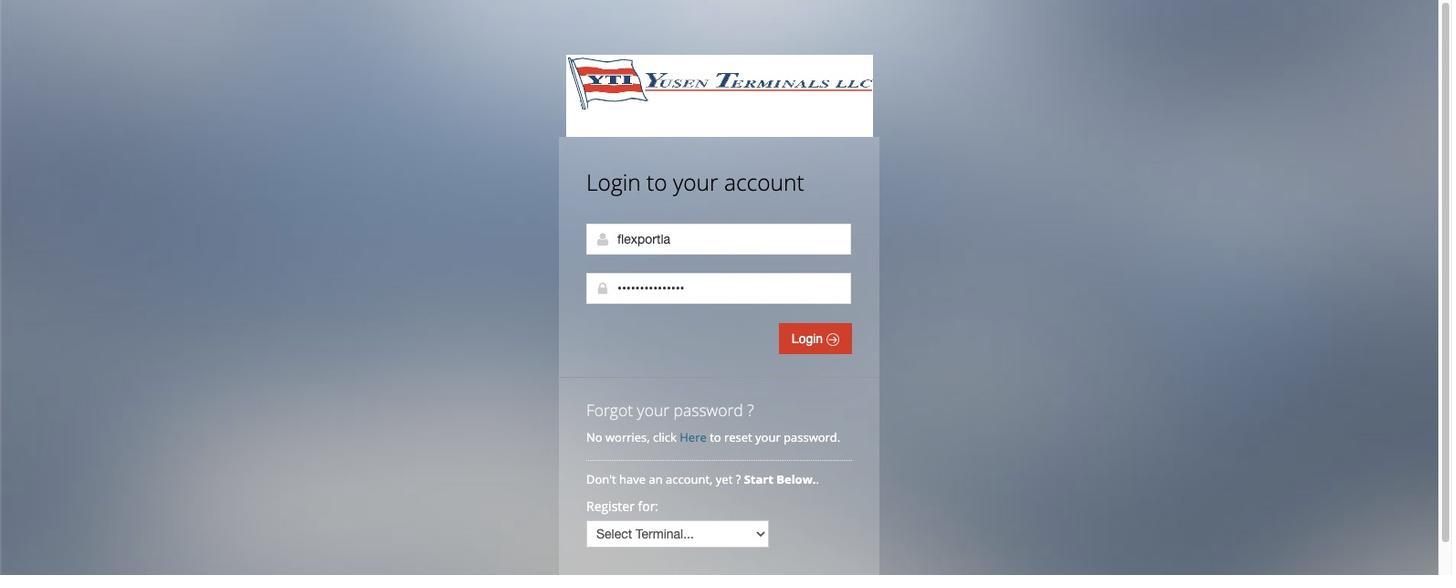 Task type: describe. For each thing, give the bounding box(es) containing it.
2 horizontal spatial your
[[755, 429, 781, 446]]

0 vertical spatial your
[[673, 167, 718, 197]]

don't have an account, yet ? start below. .
[[586, 471, 822, 488]]

account,
[[666, 471, 713, 488]]

register
[[586, 498, 635, 515]]

start
[[744, 471, 774, 488]]

Username text field
[[586, 224, 851, 255]]

0 horizontal spatial ?
[[736, 471, 741, 488]]

swapright image
[[827, 333, 839, 346]]

below.
[[777, 471, 816, 488]]

here link
[[680, 429, 707, 446]]

forgot
[[586, 399, 633, 421]]

here
[[680, 429, 707, 446]]



Task type: locate. For each thing, give the bounding box(es) containing it.
to right here
[[710, 429, 721, 446]]

0 vertical spatial ?
[[747, 399, 754, 421]]

your
[[673, 167, 718, 197], [637, 399, 670, 421], [755, 429, 781, 446]]

1 vertical spatial login
[[792, 332, 827, 346]]

reset
[[724, 429, 752, 446]]

0 vertical spatial to
[[647, 167, 667, 197]]

your right reset
[[755, 429, 781, 446]]

password
[[674, 399, 743, 421]]

? inside forgot your password ? no worries, click here to reset your password.
[[747, 399, 754, 421]]

click
[[653, 429, 677, 446]]

don't
[[586, 471, 616, 488]]

1 horizontal spatial login
[[792, 332, 827, 346]]

register for:
[[586, 498, 659, 515]]

Password password field
[[586, 273, 851, 304]]

1 vertical spatial to
[[710, 429, 721, 446]]

have
[[619, 471, 646, 488]]

1 horizontal spatial your
[[673, 167, 718, 197]]

to up username text field at the top of page
[[647, 167, 667, 197]]

no
[[586, 429, 602, 446]]

for:
[[638, 498, 659, 515]]

lock image
[[596, 281, 610, 296]]

login to your account
[[586, 167, 804, 197]]

account
[[724, 167, 804, 197]]

0 vertical spatial login
[[586, 167, 641, 197]]

password.
[[784, 429, 841, 446]]

1 vertical spatial ?
[[736, 471, 741, 488]]

? right yet
[[736, 471, 741, 488]]

.
[[816, 471, 819, 488]]

1 vertical spatial your
[[637, 399, 670, 421]]

0 horizontal spatial login
[[586, 167, 641, 197]]

yet
[[716, 471, 733, 488]]

1 horizontal spatial to
[[710, 429, 721, 446]]

your up username text field at the top of page
[[673, 167, 718, 197]]

1 horizontal spatial ?
[[747, 399, 754, 421]]

to inside forgot your password ? no worries, click here to reset your password.
[[710, 429, 721, 446]]

login button
[[779, 323, 852, 354]]

forgot your password ? no worries, click here to reset your password.
[[586, 399, 841, 446]]

worries,
[[606, 429, 650, 446]]

0 horizontal spatial to
[[647, 167, 667, 197]]

0 horizontal spatial your
[[637, 399, 670, 421]]

login for login
[[792, 332, 827, 346]]

an
[[649, 471, 663, 488]]

login inside button
[[792, 332, 827, 346]]

?
[[747, 399, 754, 421], [736, 471, 741, 488]]

user image
[[596, 232, 610, 247]]

to
[[647, 167, 667, 197], [710, 429, 721, 446]]

login for login to your account
[[586, 167, 641, 197]]

2 vertical spatial your
[[755, 429, 781, 446]]

your up 'click'
[[637, 399, 670, 421]]

? up reset
[[747, 399, 754, 421]]

login
[[586, 167, 641, 197], [792, 332, 827, 346]]



Task type: vqa. For each thing, say whether or not it's contained in the screenshot.
2023
no



